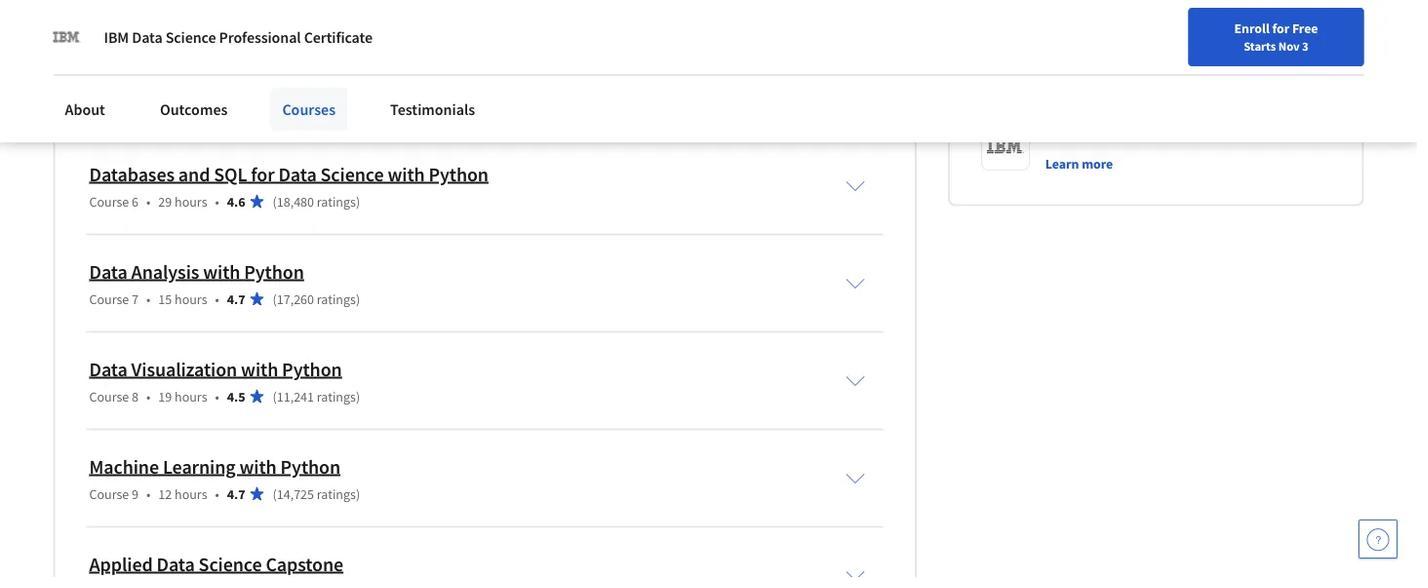 Task type: vqa. For each thing, say whether or not it's contained in the screenshot.


Task type: locate. For each thing, give the bounding box(es) containing it.
( down data analysis with python 'link'
[[273, 290, 277, 308]]

1 vertical spatial 4.7
[[227, 485, 245, 503]]

• down data visualization with python link
[[215, 388, 219, 405]]

4.5 down python project for data science link
[[220, 95, 239, 113]]

) right 18,480 on the left of page
[[356, 193, 360, 210]]

• left 19
[[146, 388, 151, 405]]

( down machine learning with python "link"
[[273, 485, 277, 503]]

0 horizontal spatial for
[[216, 64, 240, 89]]

ibm image
[[53, 23, 80, 51]]

ratings
[[303, 95, 342, 113], [317, 193, 356, 210], [317, 290, 356, 308], [317, 388, 356, 405], [317, 485, 356, 503]]

offered
[[981, 73, 1044, 97]]

0 horizontal spatial ibm
[[104, 27, 129, 47]]

29
[[158, 193, 172, 210]]

5
[[132, 95, 139, 113]]

2 horizontal spatial for
[[1273, 20, 1290, 37]]

ratings right 14,725
[[317, 485, 356, 503]]

4.7
[[227, 290, 245, 308], [227, 485, 245, 503]]

3,653
[[270, 95, 301, 113]]

capstone
[[266, 552, 344, 576]]

1 horizontal spatial for
[[251, 162, 275, 186]]

( for analysis
[[273, 290, 277, 308]]

course left 6
[[89, 193, 129, 210]]

course left 19
[[89, 388, 129, 405]]

hours for and
[[175, 193, 207, 210]]

with up 11,241
[[241, 357, 278, 381]]

( 17,260 ratings )
[[273, 290, 360, 308]]

courses
[[282, 100, 336, 119]]

0 horizontal spatial 8
[[132, 388, 139, 405]]

course left 7
[[89, 290, 129, 308]]

ibm right the ibm image
[[104, 27, 129, 47]]

( down data visualization with python link
[[273, 388, 277, 405]]

4.5 down data visualization with python link
[[227, 388, 245, 405]]

3
[[1303, 38, 1309, 54]]

with right learning
[[239, 455, 277, 479]]

8 right 5
[[158, 95, 165, 113]]

data visualization with python link
[[89, 357, 342, 381]]

course left 5
[[89, 95, 129, 113]]

5 course from the top
[[89, 485, 129, 503]]

course for databases and sql for data science with python
[[89, 193, 129, 210]]

1 course from the top
[[89, 95, 129, 113]]

with
[[388, 162, 425, 186], [203, 259, 240, 284], [241, 357, 278, 381], [239, 455, 277, 479]]

4.5
[[220, 95, 239, 113], [227, 388, 245, 405]]

with for data analysis with python
[[203, 259, 240, 284]]

outcomes link
[[148, 88, 239, 131]]

( down databases and sql for data science with python
[[273, 193, 277, 210]]

0 vertical spatial ibm
[[104, 27, 129, 47]]

course
[[89, 95, 129, 113], [89, 193, 129, 210], [89, 290, 129, 308], [89, 388, 129, 405], [89, 485, 129, 503]]

sql
[[214, 162, 247, 186]]

python up ( 11,241 ratings )
[[282, 357, 342, 381]]

menu item
[[1008, 20, 1134, 83]]

ratings right 11,241
[[317, 388, 356, 405]]

hours right 29
[[175, 193, 207, 210]]

hours for analysis
[[175, 290, 207, 308]]

4 course from the top
[[89, 388, 129, 405]]

learn more
[[1046, 155, 1113, 172]]

with right analysis
[[203, 259, 240, 284]]

1 vertical spatial ibm
[[1046, 124, 1071, 144]]

8
[[158, 95, 165, 113], [132, 388, 139, 405]]

databases and sql for data science with python link
[[89, 162, 489, 186]]

for right the "sql"
[[251, 162, 275, 186]]

4.6
[[227, 193, 245, 210]]

0 vertical spatial 8
[[158, 95, 165, 113]]

course left 9
[[89, 485, 129, 503]]

) for machine learning with python
[[356, 485, 360, 503]]

3 course from the top
[[89, 290, 129, 308]]

4.5 for ( 3,653 ratings )
[[220, 95, 239, 113]]

( left courses link
[[266, 95, 270, 113]]

hours right 15
[[175, 290, 207, 308]]

hours
[[168, 95, 201, 113], [175, 193, 207, 210], [175, 290, 207, 308], [175, 388, 207, 405], [175, 485, 207, 503]]

None search field
[[278, 12, 600, 51]]

nov
[[1279, 38, 1300, 54]]

ratings for data visualization with python
[[317, 388, 356, 405]]

) right 14,725
[[356, 485, 360, 503]]

ratings for databases and sql for data science with python
[[317, 193, 356, 210]]

4.7 down data analysis with python 'link'
[[227, 290, 245, 308]]

) right 11,241
[[356, 388, 360, 405]]

ibm up 'learn'
[[1046, 124, 1071, 144]]

12
[[158, 485, 172, 503]]

python up ( 14,725 ratings )
[[281, 455, 341, 479]]

data analysis with python
[[89, 259, 304, 284]]

0 vertical spatial 4.7
[[227, 290, 245, 308]]

enroll for free starts nov 3
[[1235, 20, 1318, 54]]

1 vertical spatial 4.5
[[227, 388, 245, 405]]

1 4.7 from the top
[[227, 290, 245, 308]]

data right the applied
[[157, 552, 195, 576]]

for
[[1273, 20, 1290, 37], [216, 64, 240, 89], [251, 162, 275, 186]]

for down 'ibm data science professional certificate'
[[216, 64, 240, 89]]

ibm
[[104, 27, 129, 47], [1046, 124, 1071, 144]]

ratings right 17,260
[[317, 290, 356, 308]]

course for data visualization with python
[[89, 388, 129, 405]]

analysis
[[131, 259, 199, 284]]

machine learning with python
[[89, 455, 341, 479]]

python up 17,260
[[244, 259, 304, 284]]

) right 17,260
[[356, 290, 360, 308]]

18,480
[[277, 193, 314, 210]]

hours for visualization
[[175, 388, 207, 405]]

8 left 19
[[132, 388, 139, 405]]

learn
[[1046, 155, 1079, 172]]

1 vertical spatial for
[[216, 64, 240, 89]]

by
[[1048, 73, 1068, 97]]

with down the testimonials
[[388, 162, 425, 186]]

more
[[1082, 155, 1113, 172]]

hours right 19
[[175, 388, 207, 405]]

• down python project for data science link
[[208, 95, 213, 113]]

•
[[208, 95, 213, 113], [146, 193, 151, 210], [215, 193, 219, 210], [146, 290, 151, 308], [215, 290, 219, 308], [146, 388, 151, 405], [215, 388, 219, 405], [146, 485, 151, 503], [215, 485, 219, 503]]

(
[[266, 95, 270, 113], [273, 193, 277, 210], [273, 290, 277, 308], [273, 388, 277, 405], [273, 485, 277, 503]]

( 18,480 ratings )
[[273, 193, 360, 210]]

for inside enroll for free starts nov 3
[[1273, 20, 1290, 37]]

6
[[132, 193, 139, 210]]

python project for data science link
[[89, 64, 349, 89]]

4.5 for ( 11,241 ratings )
[[227, 388, 245, 405]]

learn more button
[[1046, 154, 1113, 173]]

for up nov
[[1273, 20, 1290, 37]]

( 14,725 ratings )
[[273, 485, 360, 503]]

python
[[89, 64, 149, 89], [429, 162, 489, 186], [244, 259, 304, 284], [282, 357, 342, 381], [281, 455, 341, 479]]

7
[[132, 290, 139, 308]]

course 9 • 12 hours •
[[89, 485, 219, 503]]

ratings right 18,480 on the left of page
[[317, 193, 356, 210]]

2 4.7 from the top
[[227, 485, 245, 503]]

ibm data science professional certificate
[[104, 27, 373, 47]]

ratings right 3,653
[[303, 95, 342, 113]]

4.7 down machine learning with python
[[227, 485, 245, 503]]

15
[[158, 290, 172, 308]]

hours right 12 at the bottom left of the page
[[175, 485, 207, 503]]

science up project
[[166, 27, 216, 47]]

data
[[132, 27, 163, 47], [244, 64, 282, 89], [278, 162, 317, 186], [89, 259, 128, 284], [89, 357, 128, 381], [157, 552, 195, 576]]

data visualization with python
[[89, 357, 342, 381]]

0 vertical spatial for
[[1273, 20, 1290, 37]]

0 vertical spatial 4.5
[[220, 95, 239, 113]]

1 horizontal spatial ibm
[[1046, 124, 1071, 144]]

• down machine learning with python
[[215, 485, 219, 503]]

2 course from the top
[[89, 193, 129, 210]]

science
[[166, 27, 216, 47], [286, 64, 349, 89], [321, 162, 384, 186], [199, 552, 262, 576]]

machine learning with python link
[[89, 455, 341, 479]]

)
[[342, 95, 347, 113], [356, 193, 360, 210], [356, 290, 360, 308], [356, 388, 360, 405], [356, 485, 360, 503]]



Task type: describe. For each thing, give the bounding box(es) containing it.
with for data visualization with python
[[241, 357, 278, 381]]

data analysis with python link
[[89, 259, 304, 284]]

course for data analysis with python
[[89, 290, 129, 308]]

data up course 7 • 15 hours •
[[89, 259, 128, 284]]

applied data science capstone
[[89, 552, 344, 576]]

ibm for ibm data science professional certificate
[[104, 27, 129, 47]]

visualization
[[131, 357, 237, 381]]

databases
[[89, 162, 175, 186]]

17,260
[[277, 290, 314, 308]]

2 vertical spatial for
[[251, 162, 275, 186]]

machine
[[89, 455, 159, 479]]

help center image
[[1367, 528, 1390, 551]]

hours for learning
[[175, 485, 207, 503]]

about
[[65, 100, 105, 119]]

python down the testimonials
[[429, 162, 489, 186]]

) right courses
[[342, 95, 347, 113]]

learning
[[163, 455, 236, 479]]

applied data science capstone link
[[89, 552, 344, 576]]

data up 18,480 on the left of page
[[278, 162, 317, 186]]

python up 'course 5'
[[89, 64, 149, 89]]

data up 3,653
[[244, 64, 282, 89]]

python for machine learning with python
[[281, 455, 341, 479]]

testimonials link
[[379, 88, 487, 131]]

course for machine learning with python
[[89, 485, 129, 503]]

offered by
[[981, 73, 1068, 97]]

enroll
[[1235, 20, 1270, 37]]

ibm link
[[1046, 122, 1071, 146]]

( for visualization
[[273, 388, 277, 405]]

1 vertical spatial 8
[[132, 388, 139, 405]]

( 11,241 ratings )
[[273, 388, 360, 405]]

science up the ( 18,480 ratings )
[[321, 162, 384, 186]]

) for databases and sql for data science with python
[[356, 193, 360, 210]]

8 hours •
[[158, 95, 213, 113]]

databases and sql for data science with python
[[89, 162, 489, 186]]

• down data analysis with python
[[215, 290, 219, 308]]

4.7 for analysis
[[227, 290, 245, 308]]

python project for data science
[[89, 64, 349, 89]]

9
[[132, 485, 139, 503]]

about link
[[53, 88, 117, 131]]

science up ( 3,653 ratings )
[[286, 64, 349, 89]]

1 horizontal spatial 8
[[158, 95, 165, 113]]

python for data analysis with python
[[244, 259, 304, 284]]

• right 9
[[146, 485, 151, 503]]

course 5
[[89, 95, 139, 113]]

) for data visualization with python
[[356, 388, 360, 405]]

• left 4.6
[[215, 193, 219, 210]]

4.7 for learning
[[227, 485, 245, 503]]

• right 7
[[146, 290, 151, 308]]

professional
[[219, 27, 301, 47]]

python for data visualization with python
[[282, 357, 342, 381]]

hours down project
[[168, 95, 201, 113]]

) for data analysis with python
[[356, 290, 360, 308]]

ibm for ibm
[[1046, 124, 1071, 144]]

project
[[153, 64, 212, 89]]

data up project
[[132, 27, 163, 47]]

with for machine learning with python
[[239, 455, 277, 479]]

• right 6
[[146, 193, 151, 210]]

ratings for data analysis with python
[[317, 290, 356, 308]]

and
[[178, 162, 210, 186]]

11,241
[[277, 388, 314, 405]]

19
[[158, 388, 172, 405]]

course 6 • 29 hours •
[[89, 193, 219, 210]]

science left capstone
[[199, 552, 262, 576]]

testimonials
[[390, 100, 475, 119]]

starts
[[1244, 38, 1276, 54]]

coursera image
[[23, 16, 147, 47]]

course 8 • 19 hours •
[[89, 388, 219, 405]]

course 7 • 15 hours •
[[89, 290, 219, 308]]

outcomes
[[160, 100, 228, 119]]

free
[[1293, 20, 1318, 37]]

( for and
[[273, 193, 277, 210]]

applied
[[89, 552, 153, 576]]

data up course 8 • 19 hours •
[[89, 357, 128, 381]]

courses link
[[271, 88, 347, 131]]

14,725
[[277, 485, 314, 503]]

( for learning
[[273, 485, 277, 503]]

( 3,653 ratings )
[[266, 95, 347, 113]]

certificate
[[304, 27, 373, 47]]

ratings for machine learning with python
[[317, 485, 356, 503]]



